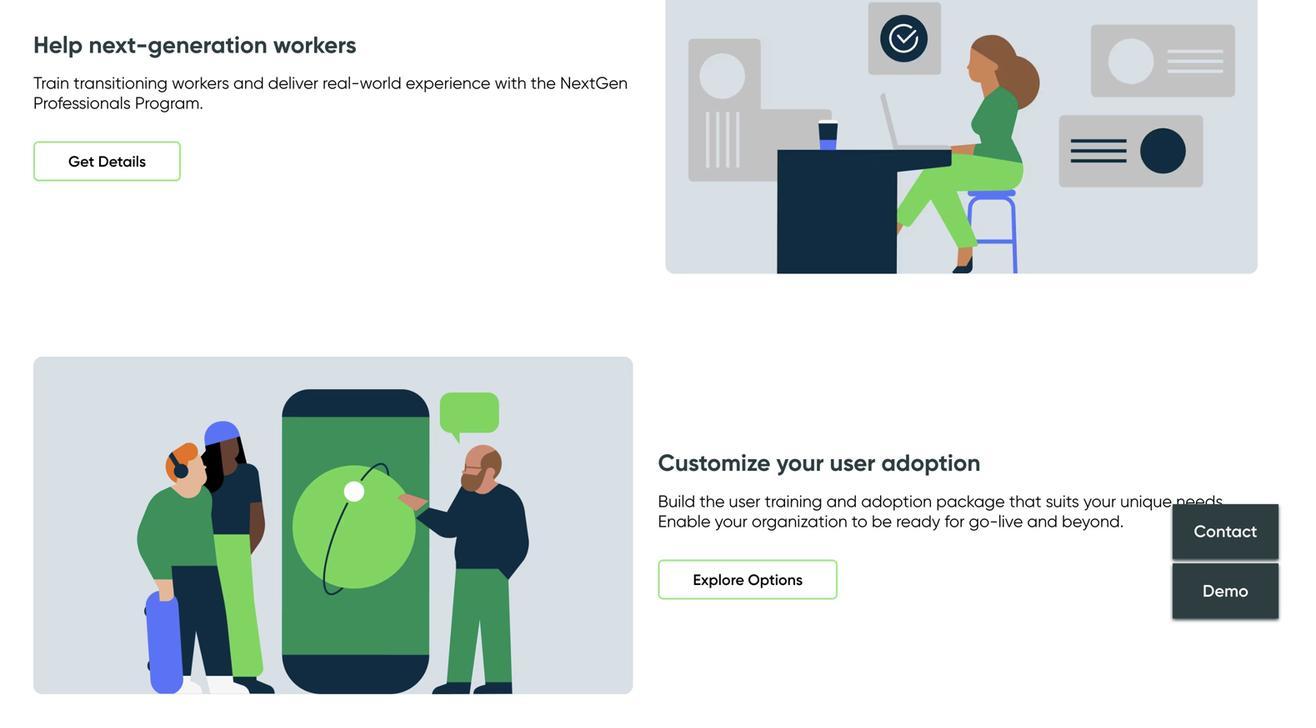 Task type: describe. For each thing, give the bounding box(es) containing it.
with
[[495, 73, 527, 93]]

0 vertical spatial workers
[[273, 30, 357, 59]]

enable
[[658, 511, 711, 531]]

organization
[[752, 511, 848, 531]]

demo
[[1203, 581, 1249, 601]]

explore options link
[[658, 560, 838, 600]]

demo link
[[1173, 563, 1279, 618]]

explore
[[693, 571, 744, 589]]

user for the
[[729, 491, 761, 511]]

professionals
[[33, 93, 131, 113]]

build the user training and adoption package that suits your unique needs. enable your organization to be ready for go-live and beyond.
[[658, 491, 1227, 531]]

program.
[[135, 93, 203, 113]]

go-
[[969, 511, 999, 531]]

next-
[[89, 30, 148, 59]]

generation
[[148, 30, 267, 59]]

customize
[[658, 448, 771, 477]]

explore options
[[693, 571, 803, 589]]

training
[[765, 491, 823, 511]]

ready
[[896, 511, 941, 531]]

experience
[[406, 73, 491, 93]]

live
[[999, 511, 1023, 531]]

help next-generation workers
[[33, 30, 357, 59]]

1 horizontal spatial your
[[777, 448, 824, 477]]

2 horizontal spatial your
[[1084, 491, 1117, 511]]

customize your user adoption
[[658, 448, 981, 477]]

unique
[[1121, 491, 1172, 511]]

contact
[[1194, 521, 1258, 541]]

nextgen
[[560, 73, 628, 93]]

train
[[33, 73, 69, 93]]

package
[[937, 491, 1005, 511]]

get details link
[[33, 141, 181, 181]]

help
[[33, 30, 83, 59]]

2 horizontal spatial and
[[1028, 511, 1058, 531]]



Task type: locate. For each thing, give the bounding box(es) containing it.
0 horizontal spatial and
[[234, 73, 264, 93]]

1 horizontal spatial user
[[830, 448, 876, 477]]

get
[[68, 152, 94, 171]]

your right suits
[[1084, 491, 1117, 511]]

user
[[830, 448, 876, 477], [729, 491, 761, 511]]

and down customize your user adoption
[[827, 491, 857, 511]]

and right live
[[1028, 511, 1058, 531]]

beyond.
[[1062, 511, 1124, 531]]

that
[[1009, 491, 1042, 511]]

workers
[[273, 30, 357, 59], [172, 73, 229, 93]]

1 horizontal spatial and
[[827, 491, 857, 511]]

workers inside train transitioning workers and deliver real-world experience with the nextgen professionals program.
[[172, 73, 229, 93]]

0 vertical spatial user
[[830, 448, 876, 477]]

and left deliver
[[234, 73, 264, 93]]

1 vertical spatial user
[[729, 491, 761, 511]]

workers down help next-generation workers
[[172, 73, 229, 93]]

adoption up "build the user training and adoption package that suits your unique needs. enable your organization to be ready for go-live and beyond."
[[882, 448, 981, 477]]

user inside "build the user training and adoption package that suits your unique needs. enable your organization to be ready for go-live and beyond."
[[729, 491, 761, 511]]

0 horizontal spatial the
[[531, 73, 556, 93]]

be
[[872, 511, 892, 531]]

get details
[[68, 152, 146, 171]]

the right build
[[700, 491, 725, 511]]

world
[[360, 73, 402, 93]]

0 vertical spatial adoption
[[882, 448, 981, 477]]

1 vertical spatial workers
[[172, 73, 229, 93]]

transitioning
[[73, 73, 168, 93]]

the right "with"
[[531, 73, 556, 93]]

the inside "build the user training and adoption package that suits your unique needs. enable your organization to be ready for go-live and beyond."
[[700, 491, 725, 511]]

adoption inside "build the user training and adoption package that suits your unique needs. enable your organization to be ready for go-live and beyond."
[[861, 491, 932, 511]]

adoption left for
[[861, 491, 932, 511]]

workers up deliver
[[273, 30, 357, 59]]

the inside train transitioning workers and deliver real-world experience with the nextgen professionals program.
[[531, 73, 556, 93]]

1 vertical spatial the
[[700, 491, 725, 511]]

needs.
[[1177, 491, 1227, 511]]

1 horizontal spatial the
[[700, 491, 725, 511]]

1 vertical spatial adoption
[[861, 491, 932, 511]]

your
[[777, 448, 824, 477], [1084, 491, 1117, 511], [715, 511, 748, 531]]

real-
[[323, 73, 360, 93]]

0 horizontal spatial user
[[729, 491, 761, 511]]

to
[[852, 511, 868, 531]]

your right enable
[[715, 511, 748, 531]]

adoption
[[882, 448, 981, 477], [861, 491, 932, 511]]

for
[[945, 511, 965, 531]]

details
[[98, 152, 146, 171]]

1 horizontal spatial workers
[[273, 30, 357, 59]]

contact link
[[1173, 504, 1279, 559]]

0 horizontal spatial workers
[[172, 73, 229, 93]]

options
[[748, 571, 803, 589]]

and inside train transitioning workers and deliver real-world experience with the nextgen professionals program.
[[234, 73, 264, 93]]

user left training
[[729, 491, 761, 511]]

suits
[[1046, 491, 1080, 511]]

0 horizontal spatial your
[[715, 511, 748, 531]]

user up 'to'
[[830, 448, 876, 477]]

build
[[658, 491, 696, 511]]

your up training
[[777, 448, 824, 477]]

0 vertical spatial the
[[531, 73, 556, 93]]

train transitioning workers and deliver real-world experience with the nextgen professionals program.
[[33, 73, 628, 113]]

user for your
[[830, 448, 876, 477]]

the
[[531, 73, 556, 93], [700, 491, 725, 511]]

deliver
[[268, 73, 319, 93]]

and
[[234, 73, 264, 93], [827, 491, 857, 511], [1028, 511, 1058, 531]]



Task type: vqa. For each thing, say whether or not it's contained in the screenshot.
the top SUPPORT
no



